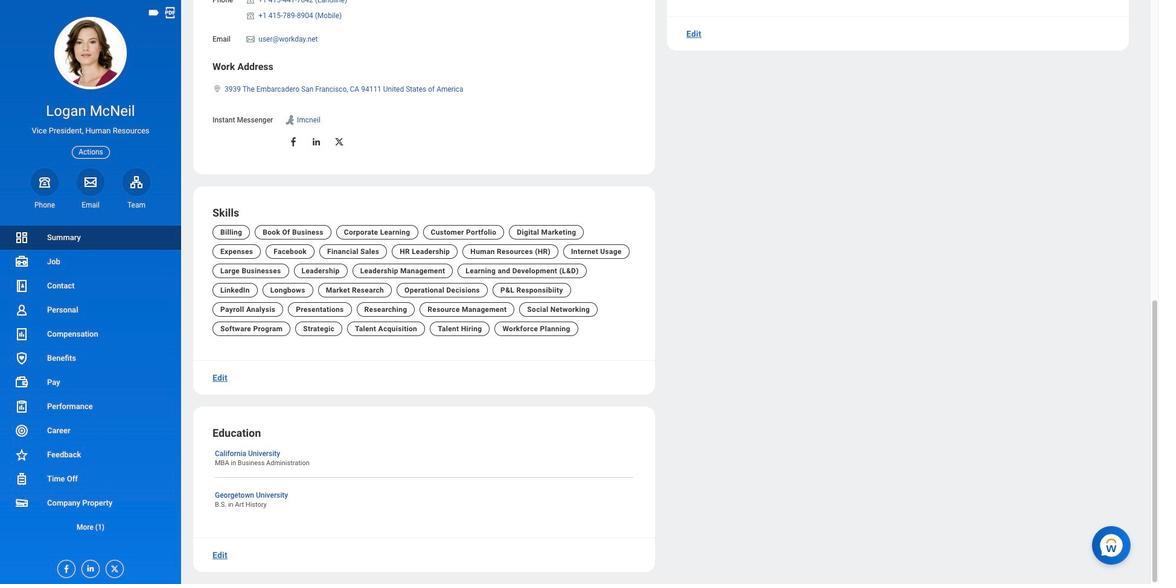 Task type: vqa. For each thing, say whether or not it's contained in the screenshot.
"Career" image
yes



Task type: describe. For each thing, give the bounding box(es) containing it.
contact image
[[14, 279, 29, 294]]

feedback image
[[14, 448, 29, 463]]

view team image
[[129, 175, 144, 190]]

team logan mcneil element
[[123, 200, 150, 210]]

time off image
[[14, 472, 29, 487]]

job image
[[14, 255, 29, 269]]

items selected list
[[245, 0, 367, 23]]

summary image
[[14, 231, 29, 245]]

phone logan mcneil element
[[31, 200, 59, 210]]

0 horizontal spatial phone image
[[36, 175, 53, 190]]

1 horizontal spatial linkedin image
[[311, 137, 322, 148]]

compensation image
[[14, 327, 29, 342]]

social media x image
[[334, 137, 345, 148]]

pay image
[[14, 376, 29, 390]]

view printable version (pdf) image
[[164, 6, 177, 19]]

benefits image
[[14, 352, 29, 366]]

1 horizontal spatial mail image
[[245, 34, 256, 44]]

company property image
[[14, 497, 29, 511]]

0 horizontal spatial linkedin image
[[82, 561, 95, 574]]



Task type: locate. For each thing, give the bounding box(es) containing it.
linkedin image left social media x image
[[311, 137, 322, 148]]

linkedin image left the x image
[[82, 561, 95, 574]]

mail image up email logan mcneil element at the top
[[83, 175, 98, 190]]

tag image
[[147, 6, 161, 19]]

0 vertical spatial linkedin image
[[311, 137, 322, 148]]

1 horizontal spatial phone image
[[245, 11, 256, 21]]

phone image inside items selected list
[[245, 11, 256, 21]]

0 vertical spatial mail image
[[245, 34, 256, 44]]

linkedin image
[[311, 137, 322, 148], [82, 561, 95, 574]]

0 horizontal spatial mail image
[[83, 175, 98, 190]]

navigation pane region
[[0, 0, 181, 585]]

1 vertical spatial linkedin image
[[82, 561, 95, 574]]

phone image down phone image
[[245, 11, 256, 21]]

phone image up phone logan mcneil element
[[36, 175, 53, 190]]

location image
[[213, 85, 222, 93]]

phone image
[[245, 11, 256, 21], [36, 175, 53, 190]]

mail image down phone image
[[245, 34, 256, 44]]

email logan mcneil element
[[77, 200, 104, 210]]

mail image
[[245, 34, 256, 44], [83, 175, 98, 190]]

personal image
[[14, 303, 29, 318]]

career image
[[14, 424, 29, 439]]

facebook image
[[58, 561, 71, 574]]

phone image
[[245, 0, 256, 5]]

1 vertical spatial mail image
[[83, 175, 98, 190]]

x image
[[106, 561, 120, 574]]

aim image
[[284, 114, 296, 126]]

performance image
[[14, 400, 29, 414]]

1 vertical spatial phone image
[[36, 175, 53, 190]]

facebook image
[[288, 137, 299, 148]]

list
[[0, 226, 181, 540]]

0 vertical spatial phone image
[[245, 11, 256, 21]]



